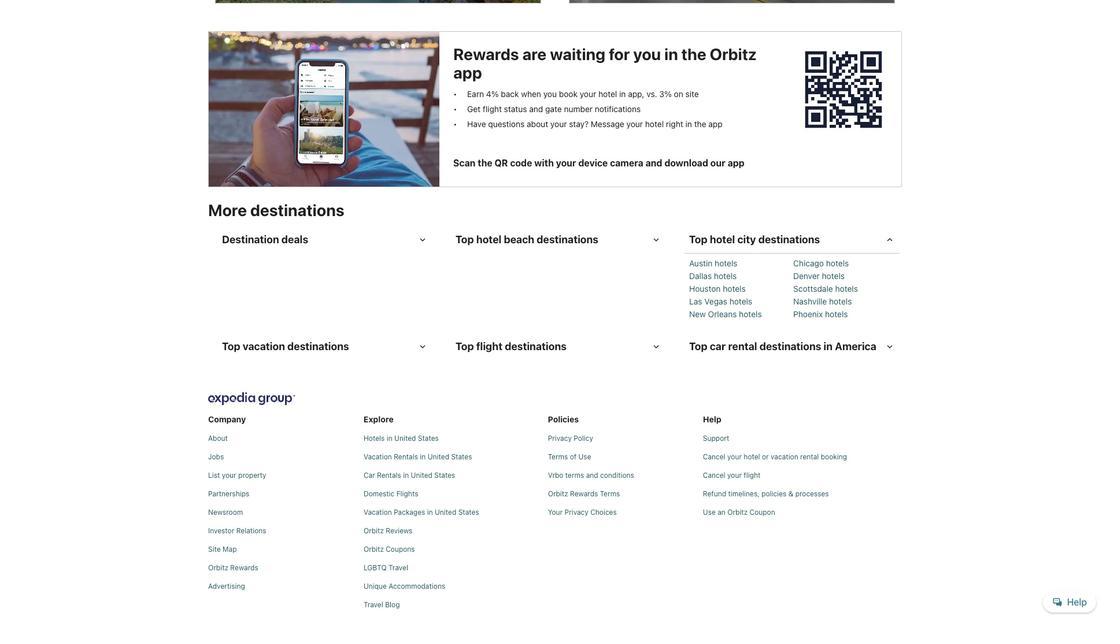 Task type: describe. For each thing, give the bounding box(es) containing it.
destination
[[222, 234, 279, 246]]

vacation for vacation rentals in united states
[[364, 453, 392, 462]]

back
[[501, 89, 519, 99]]

in up car rentals in united states
[[420, 453, 426, 462]]

travel blog link
[[364, 601, 544, 611]]

cancel your hotel or vacation rental booking
[[703, 453, 848, 462]]

support
[[703, 435, 730, 443]]

hotel left city
[[710, 234, 736, 246]]

timelines,
[[729, 490, 760, 499]]

flights
[[397, 490, 419, 499]]

list your property
[[208, 472, 266, 480]]

of
[[570, 453, 577, 462]]

in right packages
[[427, 509, 433, 517]]

have
[[467, 119, 486, 129]]

hotels in united states
[[364, 435, 439, 443]]

more destinations
[[208, 201, 345, 220]]

terms of use
[[548, 453, 592, 462]]

orbitz coupons link
[[364, 546, 544, 555]]

list for rewards are waiting for you in the orbitz app
[[454, 82, 776, 130]]

in left app,
[[620, 89, 626, 99]]

your up number
[[580, 89, 597, 99]]

investor relations
[[208, 527, 266, 536]]

austin hotels
[[690, 259, 738, 269]]

top for top vacation destinations
[[222, 341, 240, 353]]

rentals for car
[[377, 472, 401, 480]]

your up cancel your flight
[[728, 453, 742, 462]]

app for scan the qr code with your device camera and download our app
[[728, 158, 745, 169]]

city
[[738, 234, 756, 246]]

chicago hotels link
[[794, 259, 896, 269]]

camera
[[610, 158, 644, 169]]

top hotel beach destinations
[[456, 234, 599, 246]]

your down notifications
[[627, 119, 643, 129]]

flight for top
[[477, 341, 503, 353]]

device
[[579, 158, 608, 169]]

vacation rentals in united states
[[364, 453, 472, 462]]

property
[[238, 472, 266, 480]]

hotels down houston hotels link
[[730, 297, 753, 307]]

questions
[[488, 119, 525, 129]]

for
[[609, 45, 630, 64]]

united for car rentals in united states
[[411, 472, 433, 480]]

policy
[[574, 435, 594, 443]]

domestic
[[364, 490, 395, 499]]

united for vacation rentals in united states
[[428, 453, 450, 462]]

scottsdale
[[794, 284, 834, 294]]

orbitz for orbitz rewards
[[208, 564, 229, 573]]

hotels down dallas hotels link on the top right of the page
[[723, 284, 746, 294]]

your privacy choices link
[[548, 509, 699, 518]]

list for help
[[703, 430, 912, 518]]

new orleans hotels link
[[690, 310, 791, 320]]

processes
[[796, 490, 829, 499]]

vacation for vacation packages in united states
[[364, 509, 392, 517]]

vrbo terms and conditions link
[[548, 472, 699, 481]]

newsroom link
[[208, 509, 359, 518]]

packages
[[394, 509, 425, 517]]

hotel left beach
[[477, 234, 502, 246]]

policies
[[548, 415, 579, 425]]

your inside 'link'
[[728, 472, 742, 480]]

list containing company
[[208, 388, 912, 615]]

houston
[[690, 284, 721, 294]]

about
[[208, 435, 228, 443]]

list your property link
[[208, 472, 359, 481]]

scottsdale hotels link
[[794, 284, 896, 295]]

rewards are waiting for you in the orbitz app region
[[454, 45, 776, 174]]

vegas
[[705, 297, 728, 307]]

list
[[208, 472, 220, 480]]

4%
[[486, 89, 499, 99]]

booking
[[821, 453, 848, 462]]

with
[[535, 158, 554, 169]]

more
[[208, 201, 247, 220]]

deals
[[282, 234, 308, 246]]

austin
[[690, 259, 713, 269]]

investor
[[208, 527, 234, 536]]

policies
[[762, 490, 787, 499]]

orbitz for orbitz coupons
[[364, 546, 384, 555]]

destination deals
[[222, 234, 308, 246]]

list for explore
[[364, 430, 544, 611]]

orbitz inside rewards are waiting for you in the orbitz app
[[710, 45, 757, 64]]

cancel for cancel your hotel or vacation rental booking
[[703, 453, 726, 462]]

your
[[548, 509, 563, 517]]

book
[[559, 89, 578, 99]]

orbitz coupons
[[364, 546, 415, 555]]

orbitz reviews link
[[364, 527, 544, 537]]

dallas hotels link
[[690, 272, 791, 282]]

3%
[[660, 89, 672, 99]]

in inside rewards are waiting for you in the orbitz app
[[665, 45, 678, 64]]

orbitz rewards link
[[208, 564, 359, 574]]

top flight destinations button
[[449, 334, 669, 361]]

austin hotels link
[[690, 259, 791, 269]]

orbitz for orbitz rewards terms
[[548, 490, 569, 499]]

top for top flight destinations
[[456, 341, 474, 353]]

top for top hotel city destinations
[[690, 234, 708, 246]]

denver hotels link
[[794, 272, 896, 282]]

travel blog
[[364, 601, 400, 610]]

nashville
[[794, 297, 827, 307]]

vacation inside "help" list item
[[771, 453, 799, 462]]

states for car rentals in united states
[[435, 472, 456, 480]]

app,
[[628, 89, 645, 99]]

the inside list item
[[695, 119, 707, 129]]

your inside company list item
[[222, 472, 236, 480]]

vacation inside dropdown button
[[243, 341, 285, 353]]

get
[[467, 104, 481, 114]]

list for policies
[[548, 430, 699, 518]]

scan the qr code with your device camera and download our app
[[454, 158, 745, 169]]

use an orbitz coupon
[[703, 509, 776, 517]]

company
[[208, 415, 246, 425]]

states for vacation rentals in united states
[[451, 453, 472, 462]]

rewards for orbitz rewards terms
[[570, 490, 598, 499]]

hotels down austin hotels
[[714, 272, 737, 281]]

in right hotels
[[387, 435, 393, 443]]

top for top hotel beach destinations
[[456, 234, 474, 246]]

rental inside dropdown button
[[729, 341, 758, 353]]

1 horizontal spatial terms
[[600, 490, 620, 499]]

partnerships link
[[208, 490, 359, 500]]

phoenix
[[794, 310, 823, 320]]

and inside "list item"
[[529, 104, 543, 114]]

use an orbitz coupon link
[[703, 509, 912, 518]]

company list item
[[208, 410, 359, 592]]

gate
[[546, 104, 562, 114]]

app for have questions about your stay? message your hotel right in the app
[[709, 119, 723, 129]]

lgbtq travel
[[364, 564, 408, 573]]

app inside rewards are waiting for you in the orbitz app
[[454, 63, 482, 82]]

list for company
[[208, 430, 359, 592]]

flight inside 'link'
[[744, 472, 761, 480]]

rental inside list
[[801, 453, 819, 462]]



Task type: vqa. For each thing, say whether or not it's contained in the screenshot.
stay?
yes



Task type: locate. For each thing, give the bounding box(es) containing it.
site map link
[[208, 546, 359, 555]]

top flight destinations
[[456, 341, 567, 353]]

rentals up domestic flights
[[377, 472, 401, 480]]

travel down coupons
[[389, 564, 408, 573]]

small image for top hotel city destinations
[[885, 235, 896, 246]]

policies list item
[[548, 410, 699, 518]]

0 horizontal spatial rewards
[[230, 564, 258, 573]]

top for top car rental destinations in america
[[690, 341, 708, 353]]

travel inside 'link'
[[364, 601, 383, 610]]

vacation down hotels
[[364, 453, 392, 462]]

help
[[703, 415, 722, 425]]

phoenix hotels
[[794, 310, 848, 320]]

1 horizontal spatial vacation
[[771, 453, 799, 462]]

1 vertical spatial and
[[646, 158, 663, 169]]

vacation down the domestic
[[364, 509, 392, 517]]

orbitz inside "help" list item
[[728, 509, 748, 517]]

your right list
[[222, 472, 236, 480]]

you for when
[[544, 89, 557, 99]]

0 vertical spatial use
[[579, 453, 592, 462]]

about
[[527, 119, 549, 129]]

rewards up 4% at the top left of page
[[454, 45, 519, 64]]

accommodations
[[389, 583, 446, 592]]

rentals
[[394, 453, 418, 462], [377, 472, 401, 480]]

2 vacation from the top
[[364, 509, 392, 517]]

small image
[[885, 235, 896, 246], [418, 342, 428, 353], [885, 342, 896, 353]]

when
[[521, 89, 541, 99]]

vacation rentals in united states link
[[364, 453, 544, 463]]

top hotel city destinations button
[[683, 227, 903, 254]]

top hotel city destinations
[[690, 234, 821, 246]]

rewards for orbitz rewards
[[230, 564, 258, 573]]

car
[[710, 341, 726, 353]]

hotel up get flight status and gate number notifications "list item"
[[599, 89, 617, 99]]

small image inside destination deals dropdown button
[[418, 235, 428, 246]]

rewards up your privacy choices
[[570, 490, 598, 499]]

1 vertical spatial rental
[[801, 453, 819, 462]]

rental right car
[[729, 341, 758, 353]]

orbitz
[[710, 45, 757, 64], [548, 490, 569, 499], [728, 509, 748, 517], [364, 527, 384, 536], [364, 546, 384, 555], [208, 564, 229, 573]]

hotels up dallas hotels link on the top right of the page
[[715, 259, 738, 269]]

united down domestic flights link on the bottom
[[435, 509, 457, 517]]

about link
[[208, 435, 359, 444]]

0 horizontal spatial you
[[544, 89, 557, 99]]

chicago
[[794, 259, 824, 269]]

2 horizontal spatial app
[[728, 158, 745, 169]]

and up about
[[529, 104, 543, 114]]

denver
[[794, 272, 820, 281]]

united up vacation rentals in united states
[[395, 435, 416, 443]]

rental down support 'link' at bottom right
[[801, 453, 819, 462]]

vacation packages in united states link
[[364, 509, 544, 518]]

expedia group logo image
[[208, 393, 295, 406]]

hotels up denver hotels link
[[827, 259, 849, 269]]

explore list item
[[364, 410, 544, 611]]

1 vertical spatial you
[[544, 89, 557, 99]]

help list item
[[703, 410, 912, 518]]

top hotel beach destinations button
[[449, 227, 669, 254]]

1 horizontal spatial you
[[634, 45, 661, 64]]

1 vertical spatial vacation
[[771, 453, 799, 462]]

1 vertical spatial rentals
[[377, 472, 401, 480]]

rentals up car rentals in united states
[[394, 453, 418, 462]]

message
[[591, 119, 625, 129]]

2 vertical spatial app
[[728, 158, 745, 169]]

scan
[[454, 158, 476, 169]]

flight for get
[[483, 104, 502, 114]]

hotels down scottsdale hotels link
[[830, 297, 852, 307]]

states up vacation rentals in united states
[[418, 435, 439, 443]]

vacation inside the vacation packages in united states link
[[364, 509, 392, 517]]

states for vacation packages in united states
[[459, 509, 479, 517]]

you inside rewards are waiting for you in the orbitz app
[[634, 45, 661, 64]]

0 horizontal spatial travel
[[364, 601, 383, 610]]

site map
[[208, 546, 237, 555]]

you inside list item
[[544, 89, 557, 99]]

orbitz rewards terms link
[[548, 490, 699, 500]]

0 horizontal spatial and
[[529, 104, 543, 114]]

2 vertical spatial and
[[586, 472, 599, 480]]

2 vertical spatial rewards
[[230, 564, 258, 573]]

2 horizontal spatial and
[[646, 158, 663, 169]]

conditions
[[601, 472, 635, 480]]

0 horizontal spatial app
[[454, 63, 482, 82]]

small image for top hotel beach destinations
[[651, 235, 662, 246]]

1 horizontal spatial rental
[[801, 453, 819, 462]]

1 vertical spatial use
[[703, 509, 716, 517]]

privacy
[[548, 435, 572, 443], [565, 509, 589, 517]]

refund timelines, policies & processes
[[703, 490, 829, 499]]

list containing privacy policy
[[548, 430, 699, 518]]

hotels down nashville hotels link
[[826, 310, 848, 320]]

united down vacation rentals in united states
[[411, 472, 433, 480]]

have questions about your stay? message your hotel right in the app list item
[[454, 119, 767, 130]]

and inside policies list item
[[586, 472, 599, 480]]

0 vertical spatial you
[[634, 45, 661, 64]]

domestic flights
[[364, 490, 419, 499]]

united for vacation packages in united states
[[435, 509, 457, 517]]

1 vertical spatial privacy
[[565, 509, 589, 517]]

small image inside top hotel beach destinations dropdown button
[[651, 235, 662, 246]]

your up timelines,
[[728, 472, 742, 480]]

you up gate
[[544, 89, 557, 99]]

refund
[[703, 490, 727, 499]]

rewards inside company list item
[[230, 564, 258, 573]]

flight inside dropdown button
[[477, 341, 503, 353]]

privacy policy
[[548, 435, 594, 443]]

use inside policies list item
[[579, 453, 592, 462]]

site
[[208, 546, 221, 555]]

in right right at the right of page
[[686, 119, 692, 129]]

hotel inside "help" list item
[[744, 453, 761, 462]]

cancel down support
[[703, 453, 726, 462]]

get flight status and gate number notifications list item
[[454, 104, 767, 115]]

the inside rewards are waiting for you in the orbitz app
[[682, 45, 707, 64]]

notifications
[[595, 104, 641, 114]]

0 vertical spatial the
[[682, 45, 707, 64]]

orbitz inside policies list item
[[548, 490, 569, 499]]

0 horizontal spatial vacation
[[243, 341, 285, 353]]

rewards inside policies list item
[[570, 490, 598, 499]]

hotels down las vegas hotels link
[[739, 310, 762, 320]]

site
[[686, 89, 699, 99]]

orbitz inside company list item
[[208, 564, 229, 573]]

1 vertical spatial travel
[[364, 601, 383, 610]]

small image inside top car rental destinations in america dropdown button
[[885, 342, 896, 353]]

1 vertical spatial flight
[[477, 341, 503, 353]]

are
[[523, 45, 547, 64]]

list containing about
[[208, 430, 359, 592]]

1 vertical spatial cancel
[[703, 472, 726, 480]]

0 vertical spatial travel
[[389, 564, 408, 573]]

orbitz rewards terms
[[548, 490, 620, 499]]

small image
[[418, 235, 428, 246], [651, 235, 662, 246], [651, 342, 662, 353]]

0 vertical spatial vacation
[[243, 341, 285, 353]]

small image for destination deals
[[418, 235, 428, 246]]

cancel your flight
[[703, 472, 761, 480]]

list containing earn 4% back when you book your hotel in app, vs. 3% on site
[[454, 82, 776, 130]]

hotels
[[364, 435, 385, 443]]

in up the flights
[[403, 472, 409, 480]]

rentals for vacation
[[394, 453, 418, 462]]

jobs
[[208, 453, 224, 462]]

your right with
[[556, 158, 577, 169]]

vacation up expedia group logo
[[243, 341, 285, 353]]

explore
[[364, 415, 394, 425]]

refund timelines, policies & processes link
[[703, 490, 912, 500]]

small image for top vacation destinations
[[418, 342, 428, 353]]

chicago hotels dallas hotels
[[690, 259, 849, 281]]

flight inside "list item"
[[483, 104, 502, 114]]

0 vertical spatial rewards
[[454, 45, 519, 64]]

travel down unique
[[364, 601, 383, 610]]

lgbtq travel link
[[364, 564, 544, 574]]

2 vertical spatial the
[[478, 158, 493, 169]]

2 cancel from the top
[[703, 472, 726, 480]]

top car rental destinations in america button
[[683, 334, 903, 361]]

relations
[[236, 527, 266, 536]]

cancel for cancel your flight
[[703, 472, 726, 480]]

cancel your flight link
[[703, 472, 912, 481]]

terms of use link
[[548, 453, 699, 463]]

top vacation destinations button
[[215, 334, 435, 361]]

dallas
[[690, 272, 712, 281]]

the left qr
[[478, 158, 493, 169]]

orbitz for orbitz reviews
[[364, 527, 384, 536]]

vrbo
[[548, 472, 564, 480]]

cancel inside 'link'
[[703, 472, 726, 480]]

cancel up refund
[[703, 472, 726, 480]]

nashville hotels new orleans hotels
[[690, 297, 852, 320]]

1 vertical spatial app
[[709, 119, 723, 129]]

rental
[[729, 341, 758, 353], [801, 453, 819, 462]]

advertising
[[208, 583, 245, 592]]

terms
[[548, 453, 568, 462], [600, 490, 620, 499]]

privacy policy link
[[548, 435, 699, 444]]

1 vertical spatial rewards
[[570, 490, 598, 499]]

states down vacation rentals in united states link
[[435, 472, 456, 480]]

vacation inside vacation rentals in united states link
[[364, 453, 392, 462]]

united
[[395, 435, 416, 443], [428, 453, 450, 462], [411, 472, 433, 480], [435, 509, 457, 517]]

small image for top car rental destinations in america
[[885, 342, 896, 353]]

get flight status and gate number notifications
[[467, 104, 641, 114]]

privacy down policies
[[548, 435, 572, 443]]

choices
[[591, 509, 617, 517]]

and right camera
[[646, 158, 663, 169]]

0 vertical spatial and
[[529, 104, 543, 114]]

jobs link
[[208, 453, 359, 463]]

terms up choices in the right bottom of the page
[[600, 490, 620, 499]]

rewards inside rewards are waiting for you in the orbitz app
[[454, 45, 519, 64]]

right
[[666, 119, 684, 129]]

0 vertical spatial flight
[[483, 104, 502, 114]]

cancel your hotel or vacation rental booking link
[[703, 453, 912, 463]]

in up 3%
[[665, 45, 678, 64]]

the right right at the right of page
[[695, 119, 707, 129]]

0 vertical spatial privacy
[[548, 435, 572, 443]]

0 horizontal spatial terms
[[548, 453, 568, 462]]

0 vertical spatial app
[[454, 63, 482, 82]]

hotel left or
[[744, 453, 761, 462]]

0 vertical spatial rental
[[729, 341, 758, 353]]

list
[[454, 82, 776, 130], [208, 388, 912, 615], [208, 430, 359, 592], [364, 430, 544, 611], [548, 430, 699, 518], [703, 430, 912, 518]]

privacy down orbitz rewards terms
[[565, 509, 589, 517]]

rewards down map
[[230, 564, 258, 573]]

0 horizontal spatial rental
[[729, 341, 758, 353]]

unique accommodations link
[[364, 583, 544, 592]]

use right of on the bottom right of page
[[579, 453, 592, 462]]

vacation right or
[[771, 453, 799, 462]]

more destinations region
[[201, 195, 909, 368]]

vrbo terms and conditions
[[548, 472, 635, 480]]

2 horizontal spatial rewards
[[570, 490, 598, 499]]

app up our
[[709, 119, 723, 129]]

unique
[[364, 583, 387, 592]]

advertising link
[[208, 583, 359, 592]]

las
[[690, 297, 703, 307]]

hotels
[[715, 259, 738, 269], [827, 259, 849, 269], [714, 272, 737, 281], [822, 272, 845, 281], [723, 284, 746, 294], [836, 284, 859, 294], [730, 297, 753, 307], [830, 297, 852, 307], [739, 310, 762, 320], [826, 310, 848, 320]]

small image inside top vacation destinations dropdown button
[[418, 342, 428, 353]]

0 horizontal spatial use
[[579, 453, 592, 462]]

lgbtq
[[364, 564, 387, 573]]

hotel
[[599, 89, 617, 99], [646, 119, 664, 129], [477, 234, 502, 246], [710, 234, 736, 246], [744, 453, 761, 462]]

1 vertical spatial the
[[695, 119, 707, 129]]

top vacation destinations
[[222, 341, 349, 353]]

partnerships
[[208, 490, 250, 499]]

0 vertical spatial cancel
[[703, 453, 726, 462]]

stay?
[[569, 119, 589, 129]]

list containing support
[[703, 430, 912, 518]]

1 horizontal spatial and
[[586, 472, 599, 480]]

hotel left right at the right of page
[[646, 119, 664, 129]]

1 cancel from the top
[[703, 453, 726, 462]]

1 vertical spatial vacation
[[364, 509, 392, 517]]

an
[[718, 509, 726, 517]]

orbitz reviews
[[364, 527, 413, 536]]

your down get flight status and gate number notifications
[[551, 119, 567, 129]]

1 vacation from the top
[[364, 453, 392, 462]]

list containing hotels in united states
[[364, 430, 544, 611]]

states down hotels in united states link
[[451, 453, 472, 462]]

the up site
[[682, 45, 707, 64]]

2 vertical spatial flight
[[744, 472, 761, 480]]

terms left of on the bottom right of page
[[548, 453, 568, 462]]

our
[[711, 158, 726, 169]]

1 horizontal spatial use
[[703, 509, 716, 517]]

your privacy choices
[[548, 509, 617, 517]]

small image inside top flight destinations dropdown button
[[651, 342, 662, 353]]

use inside "help" list item
[[703, 509, 716, 517]]

1 horizontal spatial travel
[[389, 564, 408, 573]]

earn 4% back when you book your hotel in app, vs. 3% on site list item
[[454, 89, 767, 100]]

states down domestic flights link on the bottom
[[459, 509, 479, 517]]

investor relations link
[[208, 527, 359, 537]]

map
[[223, 546, 237, 555]]

small image for top flight destinations
[[651, 342, 662, 353]]

1 horizontal spatial rewards
[[454, 45, 519, 64]]

app up earn
[[454, 63, 482, 82]]

app right our
[[728, 158, 745, 169]]

you for for
[[634, 45, 661, 64]]

1 horizontal spatial app
[[709, 119, 723, 129]]

you right for
[[634, 45, 661, 64]]

support link
[[703, 435, 912, 444]]

1 vertical spatial terms
[[600, 490, 620, 499]]

qr code image
[[800, 45, 889, 134]]

coupon
[[750, 509, 776, 517]]

number
[[564, 104, 593, 114]]

unique accommodations
[[364, 583, 446, 592]]

0 vertical spatial terms
[[548, 453, 568, 462]]

in left america
[[824, 341, 833, 353]]

vacation
[[364, 453, 392, 462], [364, 509, 392, 517]]

0 vertical spatial rentals
[[394, 453, 418, 462]]

use left the an
[[703, 509, 716, 517]]

in inside dropdown button
[[824, 341, 833, 353]]

car rentals in united states link
[[364, 472, 544, 481]]

app inside list item
[[709, 119, 723, 129]]

and right terms
[[586, 472, 599, 480]]

hotels down the chicago hotels link
[[822, 272, 845, 281]]

small image inside top hotel city destinations dropdown button
[[885, 235, 896, 246]]

las vegas hotels link
[[690, 297, 791, 307]]

0 vertical spatial vacation
[[364, 453, 392, 462]]

united down hotels in united states link
[[428, 453, 450, 462]]

hotels down denver hotels link
[[836, 284, 859, 294]]



